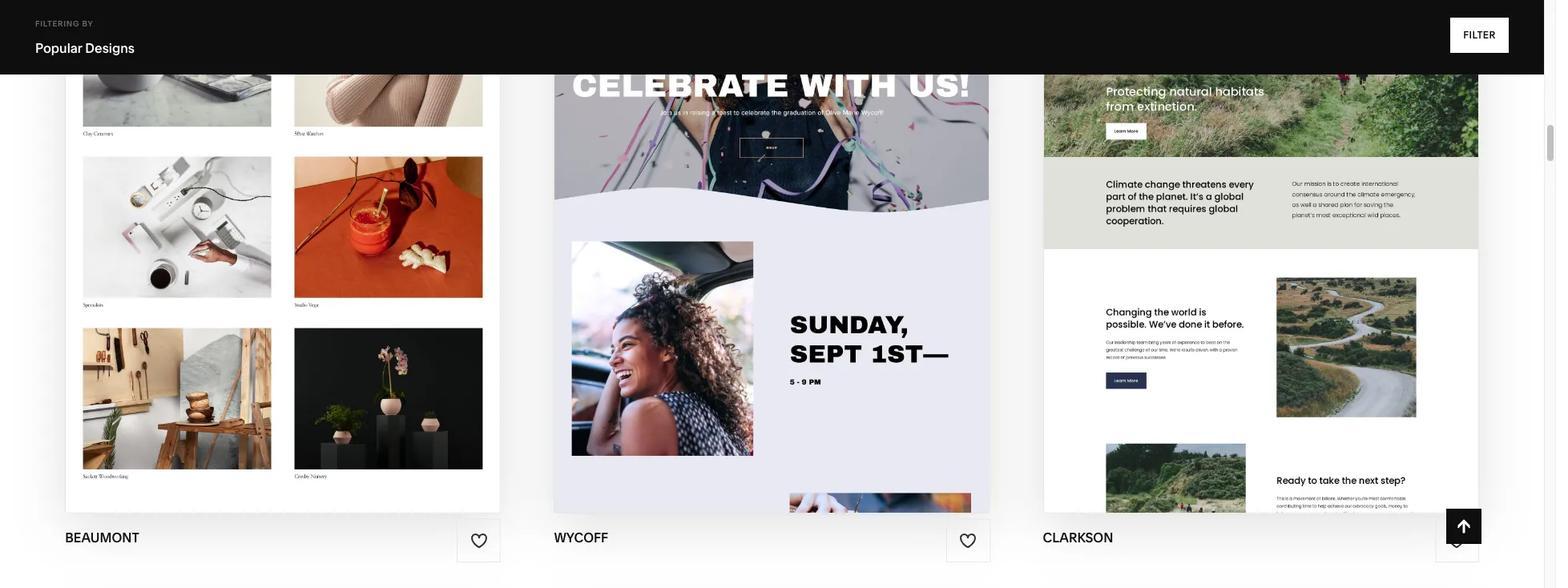 Task type: vqa. For each thing, say whether or not it's contained in the screenshot.
the right Start
yes



Task type: locate. For each thing, give the bounding box(es) containing it.
1 vertical spatial wycoff
[[776, 223, 842, 241]]

2 vertical spatial wycoff
[[554, 530, 608, 546]]

start inside start with beaumont button
[[181, 192, 229, 210]]

1 horizontal spatial preview
[[702, 223, 772, 241]]

2 horizontal spatial start
[[1161, 192, 1210, 210]]

designs
[[85, 40, 135, 56]]

preview wycoff
[[702, 223, 842, 241]]

filtering by
[[35, 19, 93, 28]]

0 horizontal spatial preview
[[200, 223, 270, 241]]

1 preview from the left
[[200, 223, 270, 241]]

with inside button
[[734, 192, 775, 210]]

clarkson image
[[1044, 0, 1479, 513]]

start with wycoff button
[[682, 179, 862, 223]]

with inside button
[[233, 192, 273, 210]]

with for beaumont
[[233, 192, 273, 210]]

1 horizontal spatial clarkson
[[1258, 192, 1345, 210]]

2 start from the left
[[682, 192, 731, 210]]

2 with from the left
[[734, 192, 775, 210]]

preview wycoff link
[[702, 210, 842, 255]]

0 vertical spatial clarkson
[[1258, 192, 1345, 210]]

2 vertical spatial beaumont
[[65, 530, 139, 546]]

0 horizontal spatial clarkson
[[1043, 530, 1114, 546]]

preview beaumont
[[200, 223, 366, 241]]

1 horizontal spatial with
[[734, 192, 775, 210]]

1 vertical spatial clarkson
[[1043, 530, 1114, 546]]

1 start from the left
[[181, 192, 229, 210]]

start inside 'start with wycoff' button
[[682, 192, 731, 210]]

0 horizontal spatial with
[[233, 192, 273, 210]]

add clarkson to your favorites list image
[[1449, 532, 1466, 549]]

clarkson
[[1258, 192, 1345, 210], [1043, 530, 1114, 546]]

2 preview from the left
[[702, 223, 772, 241]]

2 horizontal spatial with
[[1213, 192, 1254, 210]]

start
[[181, 192, 229, 210], [682, 192, 731, 210], [1161, 192, 1210, 210]]

beaumont
[[277, 192, 369, 210], [274, 223, 366, 241], [65, 530, 139, 546]]

with
[[233, 192, 273, 210], [734, 192, 775, 210], [1213, 192, 1254, 210]]

wycoff
[[779, 192, 845, 210], [776, 223, 842, 241], [554, 530, 608, 546]]

preview down start with beaumont
[[200, 223, 270, 241]]

1 horizontal spatial start
[[682, 192, 731, 210]]

0 vertical spatial beaumont
[[277, 192, 369, 210]]

preview down start with wycoff
[[702, 223, 772, 241]]

preview
[[200, 223, 270, 241], [702, 223, 772, 241]]

with inside button
[[1213, 192, 1254, 210]]

0 vertical spatial wycoff
[[779, 192, 845, 210]]

start with beaumont button
[[181, 179, 386, 223]]

3 with from the left
[[1213, 192, 1254, 210]]

wycoff inside preview wycoff link
[[776, 223, 842, 241]]

0 horizontal spatial start
[[181, 192, 229, 210]]

3 start from the left
[[1161, 192, 1210, 210]]

1 with from the left
[[233, 192, 273, 210]]



Task type: describe. For each thing, give the bounding box(es) containing it.
with for wycoff
[[734, 192, 775, 210]]

filter button
[[1451, 18, 1509, 53]]

preview for preview beaumont
[[200, 223, 270, 241]]

filter
[[1464, 29, 1496, 41]]

preview for preview wycoff
[[702, 223, 772, 241]]

beaumont image
[[66, 0, 500, 513]]

preview beaumont link
[[200, 210, 366, 255]]

start with clarkson button
[[1161, 179, 1362, 223]]

wycoff image
[[555, 0, 990, 513]]

start with beaumont
[[181, 192, 369, 210]]

filtering
[[35, 19, 80, 28]]

clarkson inside button
[[1258, 192, 1345, 210]]

back to top image
[[1456, 518, 1473, 535]]

1 vertical spatial beaumont
[[274, 223, 366, 241]]

start for preview beaumont
[[181, 192, 229, 210]]

start with clarkson
[[1161, 192, 1345, 210]]

start for preview wycoff
[[682, 192, 731, 210]]

popular designs
[[35, 40, 135, 56]]

wycoff inside 'start with wycoff' button
[[779, 192, 845, 210]]

wycoff element
[[555, 0, 990, 513]]

beaumont element
[[66, 0, 500, 513]]

beaumont inside button
[[277, 192, 369, 210]]

start with wycoff
[[682, 192, 845, 210]]

add beaumont to your favorites list image
[[470, 532, 488, 549]]

by
[[82, 19, 93, 28]]

popular
[[35, 40, 82, 56]]

clarkson element
[[1044, 0, 1479, 513]]

start inside start with clarkson button
[[1161, 192, 1210, 210]]

add wycoff to your favorites list image
[[960, 532, 977, 549]]



